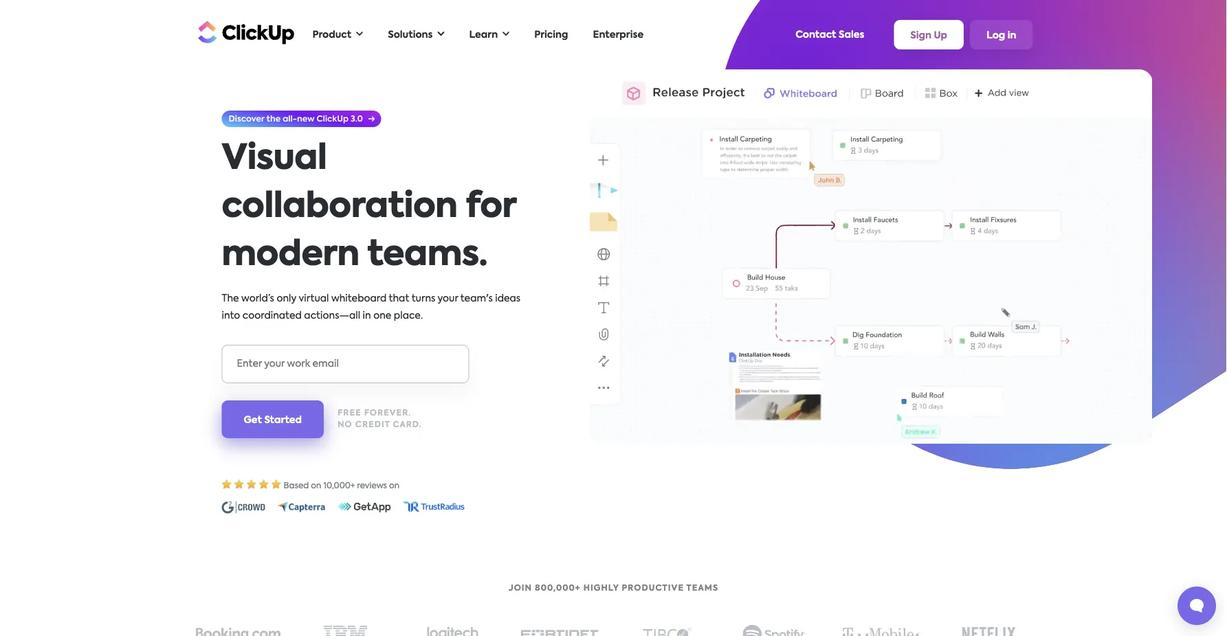 Task type: locate. For each thing, give the bounding box(es) containing it.
no
[[338, 421, 353, 430]]

visual
[[222, 142, 327, 177]]

learn button
[[463, 21, 517, 49]]

booking-dot-com logo image
[[196, 628, 281, 637]]

1 horizontal spatial in
[[1008, 31, 1017, 40]]

the
[[222, 294, 239, 304]]

forever.
[[364, 410, 411, 418]]

in left one
[[363, 311, 371, 321]]

pricing
[[535, 30, 568, 40]]

join 800,000+ highly productive teams
[[509, 585, 719, 593]]

solutions
[[388, 30, 433, 40]]

solutions button
[[381, 21, 452, 49]]

on right based
[[311, 482, 322, 490]]

in
[[1008, 31, 1017, 40], [363, 311, 371, 321]]

visual collaboration for modern teams.
[[222, 142, 516, 273]]

join
[[509, 585, 532, 593]]

collaboration
[[222, 191, 458, 225]]

card.
[[393, 421, 422, 430]]

0 horizontal spatial star image
[[222, 480, 232, 490]]

fortinet logo image
[[521, 631, 600, 637]]

800,000+
[[535, 585, 581, 593]]

1 horizontal spatial star image
[[259, 480, 269, 490]]

in right log
[[1008, 31, 1017, 40]]

0 horizontal spatial in
[[363, 311, 371, 321]]

log in
[[987, 31, 1017, 40]]

based on 10,000+ reviews on
[[284, 482, 400, 490]]

highly
[[584, 585, 619, 593]]

teams
[[687, 585, 719, 593]]

team's
[[461, 294, 493, 304]]

coordinated
[[243, 311, 302, 321]]

on
[[311, 482, 322, 490], [389, 482, 400, 490]]

0 vertical spatial in
[[1008, 31, 1017, 40]]

trustradius logo image
[[403, 502, 465, 513]]

sign up
[[911, 31, 948, 40]]

enterprise link
[[586, 21, 651, 49]]

free forever. no credit card.
[[338, 410, 422, 430]]

product button
[[306, 21, 370, 49]]

spotify logo image
[[743, 626, 807, 637]]

2 horizontal spatial star image
[[271, 480, 282, 490]]

0 horizontal spatial on
[[311, 482, 322, 490]]

product
[[313, 30, 352, 40]]

learn
[[469, 30, 498, 40]]

pricing link
[[528, 21, 575, 49]]

1 star image from the left
[[222, 480, 232, 490]]

1 horizontal spatial on
[[389, 482, 400, 490]]

1 vertical spatial in
[[363, 311, 371, 321]]

contact sales
[[796, 30, 865, 40]]

on right the reviews
[[389, 482, 400, 490]]

get started button
[[222, 401, 324, 439]]

into
[[222, 311, 240, 321]]

only
[[277, 294, 297, 304]]

sign up button
[[894, 20, 964, 49]]

star image
[[234, 480, 245, 490], [247, 480, 257, 490]]

Enter your work email email field
[[222, 345, 469, 384]]

discover the all-new clickup 3.0 image
[[222, 111, 381, 127]]

1 horizontal spatial star image
[[247, 480, 257, 490]]

0 horizontal spatial star image
[[234, 480, 245, 490]]

1 on from the left
[[311, 482, 322, 490]]

whiteboard
[[331, 294, 387, 304]]

based
[[284, 482, 309, 490]]

teams.
[[367, 239, 488, 273]]

star image
[[222, 480, 232, 490], [259, 480, 269, 490], [271, 480, 282, 490]]

enterprise
[[593, 30, 644, 40]]

that
[[389, 294, 410, 304]]



Task type: describe. For each thing, give the bounding box(es) containing it.
log
[[987, 31, 1006, 40]]

one
[[374, 311, 392, 321]]

modern
[[222, 239, 359, 273]]

tibco logo image
[[643, 628, 692, 637]]

2 star image from the left
[[247, 480, 257, 490]]

contact
[[796, 30, 837, 40]]

world's
[[241, 294, 274, 304]]

1 star image from the left
[[234, 480, 245, 490]]

reviews
[[357, 482, 387, 490]]

netflix logo image
[[963, 628, 1016, 637]]

log in link
[[970, 20, 1033, 49]]

t-mobile logo image
[[840, 625, 924, 637]]

the world's only virtual whiteboard that turns your team's ideas into coordinated actions—all in one place.
[[222, 294, 521, 321]]

get
[[244, 416, 262, 425]]

your
[[438, 294, 458, 304]]

2 star image from the left
[[259, 480, 269, 490]]

turns
[[412, 294, 436, 304]]

sales
[[839, 30, 865, 40]]

for
[[466, 191, 516, 225]]

ideas
[[495, 294, 521, 304]]

started
[[264, 416, 302, 425]]

in inside the log in "link"
[[1008, 31, 1017, 40]]

credit
[[355, 421, 390, 430]]

productive
[[622, 585, 684, 593]]

capterra logo image
[[278, 502, 326, 513]]

contact sales link
[[789, 23, 872, 46]]

in inside the world's only virtual whiteboard that turns your team's ideas into coordinated actions—all in one place.
[[363, 311, 371, 321]]

get started
[[244, 416, 302, 425]]

free
[[338, 410, 362, 418]]

ibm logo image
[[324, 627, 367, 637]]

getapp logo image
[[338, 502, 391, 513]]

clickup image
[[194, 19, 295, 45]]

g2crowd logo image
[[222, 502, 265, 514]]

2 on from the left
[[389, 482, 400, 490]]

virtual
[[299, 294, 329, 304]]

up
[[934, 31, 948, 40]]

sign
[[911, 31, 932, 40]]

logitech logo image
[[427, 627, 479, 637]]

place.
[[394, 311, 423, 321]]

10,000+
[[324, 482, 355, 490]]

3 star image from the left
[[271, 480, 282, 490]]

actions—all
[[304, 311, 360, 321]]



Task type: vqa. For each thing, say whether or not it's contained in the screenshot.
Your
yes



